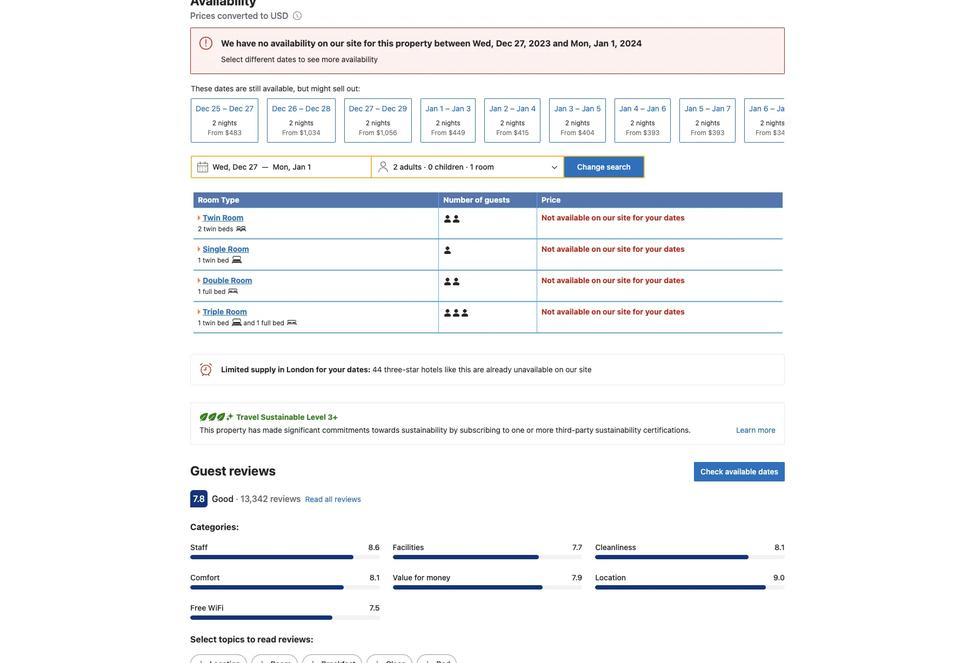 Task type: vqa. For each thing, say whether or not it's contained in the screenshot.


Task type: describe. For each thing, give the bounding box(es) containing it.
we
[[221, 38, 234, 48]]

0 horizontal spatial mon,
[[273, 162, 291, 171]]

learn
[[736, 425, 756, 434]]

wed, dec 27 button
[[208, 157, 262, 177]]

2 vertical spatial twin
[[203, 319, 215, 327]]

free
[[190, 603, 206, 612]]

bed down triple room link
[[217, 319, 229, 327]]

we have no availability on our site for this property between wed, dec 27, 2023 and mon, jan 1, 2024
[[221, 38, 642, 48]]

still
[[249, 84, 261, 93]]

price
[[541, 195, 561, 204]]

dec 26 – dec 28
[[272, 104, 331, 113]]

0 horizontal spatial 1 full bed
[[198, 287, 226, 296]]

from for 26
[[282, 128, 298, 137]]

2 nights from $393 for 5
[[691, 119, 725, 137]]

site for double room
[[617, 276, 631, 285]]

site for twin room
[[617, 213, 631, 222]]

children
[[435, 162, 464, 171]]

our for double room
[[603, 276, 615, 285]]

0 horizontal spatial ·
[[236, 494, 238, 504]]

$449
[[449, 128, 465, 137]]

read
[[305, 494, 323, 504]]

– for 1
[[445, 104, 450, 113]]

3+
[[328, 412, 338, 421]]

2 for jan 2 – jan 4
[[500, 119, 504, 127]]

learn more button
[[736, 425, 776, 435]]

certifications.
[[643, 425, 691, 434]]

adults
[[400, 162, 422, 171]]

1 6 from the left
[[661, 104, 666, 113]]

subscribing
[[460, 425, 500, 434]]

select topics to read reviews:
[[190, 634, 313, 644]]

jan inside status
[[594, 38, 609, 48]]

nights for 2
[[506, 119, 525, 127]]

cleanliness
[[595, 543, 636, 552]]

from for 5
[[691, 128, 706, 137]]

nights for 27
[[371, 119, 390, 127]]

1 horizontal spatial ·
[[424, 162, 426, 171]]

8
[[791, 104, 796, 113]]

available for triple room
[[557, 307, 590, 316]]

this
[[199, 425, 214, 434]]

– for 27
[[376, 104, 380, 113]]

2 for jan 1 – jan 3
[[436, 119, 440, 127]]

read
[[257, 634, 276, 644]]

from for 2
[[496, 128, 512, 137]]

1 3 from the left
[[466, 104, 471, 113]]

dec 25 – dec 27
[[196, 104, 254, 113]]

select for select different dates to see more availability
[[221, 54, 243, 64]]

wed, dec 27 — mon, jan 1
[[212, 162, 311, 171]]

$483
[[225, 128, 242, 137]]

1 horizontal spatial full
[[261, 319, 271, 327]]

2 3 from the left
[[569, 104, 573, 113]]

our for triple room
[[603, 307, 615, 316]]

nights for 25
[[218, 119, 237, 127]]

available for single room
[[557, 244, 590, 253]]

have
[[236, 38, 256, 48]]

room for triple
[[226, 307, 247, 316]]

1 down the single room link
[[198, 256, 201, 264]]

7
[[726, 104, 731, 113]]

room
[[475, 162, 494, 171]]

number
[[443, 195, 473, 204]]

1 down $1,034
[[307, 162, 311, 171]]

not available on our site for your dates for single room
[[541, 244, 685, 253]]

of
[[475, 195, 483, 204]]

2023
[[529, 38, 551, 48]]

twin room
[[203, 213, 244, 222]]

double room
[[203, 276, 252, 285]]

double
[[203, 276, 229, 285]]

reviews inside guest reviews 'element'
[[229, 463, 276, 478]]

guest
[[190, 463, 226, 478]]

categories:
[[190, 522, 239, 532]]

guest reviews
[[190, 463, 276, 478]]

8.6
[[368, 543, 380, 552]]

review categories element
[[190, 520, 239, 533]]

converted
[[217, 11, 258, 20]]

1 down triple room link
[[198, 319, 201, 327]]

from for 27
[[359, 128, 374, 137]]

on for twin room
[[592, 213, 601, 222]]

$404
[[578, 128, 595, 137]]

twin for twin room
[[204, 225, 216, 233]]

dates inside check available dates button
[[758, 467, 778, 476]]

number of guests
[[443, 195, 510, 204]]

1 vertical spatial 1 full bed
[[256, 319, 284, 327]]

27,
[[514, 38, 527, 48]]

dec 27 – dec 29
[[349, 104, 407, 113]]

1 horizontal spatial more
[[536, 425, 554, 434]]

level
[[307, 412, 326, 421]]

bed down the single room link
[[217, 256, 229, 264]]

triple room
[[203, 307, 247, 316]]

reviews left the read
[[270, 494, 301, 504]]

8.1 for comfort
[[370, 573, 380, 582]]

1 up supply
[[256, 319, 260, 327]]

available,
[[263, 84, 295, 93]]

$393 for 7
[[708, 128, 725, 137]]

free wifi
[[190, 603, 224, 612]]

sell
[[333, 84, 345, 93]]

2 adults · 0 children · 1 room button
[[373, 157, 562, 177]]

1 inside button
[[470, 162, 474, 171]]

nights for 6
[[766, 119, 785, 127]]

or
[[527, 425, 534, 434]]

jan 2 – jan 4
[[489, 104, 536, 113]]

1 up 2 nights from $449
[[440, 104, 443, 113]]

available for twin room
[[557, 213, 590, 222]]

nights for 1
[[442, 119, 460, 127]]

between wed,
[[434, 38, 494, 48]]

star
[[406, 365, 419, 374]]

check
[[701, 467, 723, 476]]

– for 3
[[575, 104, 580, 113]]

dec left 28
[[305, 104, 319, 113]]

your for single room
[[645, 244, 662, 253]]

2 horizontal spatial ·
[[466, 162, 468, 171]]

to left one
[[502, 425, 509, 434]]

nights for 5
[[701, 119, 720, 127]]

2 nights from $1,056
[[359, 119, 397, 137]]

– for 25
[[223, 104, 227, 113]]

site inside status
[[346, 38, 362, 48]]

site for single room
[[617, 244, 631, 253]]

jan 5 – jan 7
[[685, 104, 731, 113]]

2 nights from $393 for 4
[[626, 119, 660, 137]]

select for select topics to read reviews:
[[190, 634, 217, 644]]

1 horizontal spatial availability
[[342, 54, 378, 64]]

jan 4 – jan 6
[[619, 104, 666, 113]]

available for double room
[[557, 276, 590, 285]]

nights for 26
[[295, 119, 314, 127]]

good · 13,342 reviews
[[212, 494, 301, 504]]

unavailable
[[514, 365, 553, 374]]

2024
[[620, 38, 642, 48]]

wed,
[[212, 162, 231, 171]]

2 up the 2 nights from $415
[[504, 104, 508, 113]]

your for twin room
[[645, 213, 662, 222]]

staff 8.6 meter
[[190, 555, 380, 559]]

to left "read" on the bottom left
[[247, 634, 255, 644]]

money
[[426, 573, 450, 582]]

our for single room
[[603, 244, 615, 253]]

facilities 7.7 meter
[[393, 555, 582, 559]]

1 sustainability from the left
[[402, 425, 447, 434]]

this inside status
[[378, 38, 394, 48]]

not for double room
[[541, 276, 555, 285]]

dec inside status
[[496, 38, 512, 48]]

2 for jan 3 – jan 5
[[565, 119, 569, 127]]

triple room link
[[198, 307, 247, 316]]

prices
[[190, 11, 215, 20]]

no
[[258, 38, 269, 48]]

good
[[212, 494, 234, 504]]

reviews:
[[278, 634, 313, 644]]

jan 1 – jan 3
[[425, 104, 471, 113]]

single room
[[203, 244, 249, 253]]

0 horizontal spatial availability
[[271, 38, 316, 48]]

value
[[393, 573, 412, 582]]

– for 6
[[770, 104, 775, 113]]

comfort
[[190, 573, 220, 582]]

see
[[307, 54, 320, 64]]

like
[[445, 365, 456, 374]]

dec right the "25"
[[229, 104, 243, 113]]

$348
[[773, 128, 789, 137]]

hotels
[[421, 365, 443, 374]]

on for triple room
[[592, 307, 601, 316]]

1 5 from the left
[[596, 104, 601, 113]]

limited supply in london for your dates: 44 three-star hotels like this are already unavailable on our site
[[221, 365, 592, 374]]

2 twin beds
[[198, 225, 233, 233]]



Task type: locate. For each thing, give the bounding box(es) containing it.
room for single
[[228, 244, 249, 253]]

1 horizontal spatial and
[[553, 38, 569, 48]]

3 not available on our site for your dates from the top
[[541, 276, 685, 285]]

full up supply
[[261, 319, 271, 327]]

2 1 twin bed from the top
[[198, 319, 229, 327]]

dec left the "25"
[[196, 104, 209, 113]]

4 not from the top
[[541, 307, 555, 316]]

0 vertical spatial full
[[203, 287, 212, 296]]

property down travel
[[216, 425, 246, 434]]

prices converted to usd
[[190, 11, 288, 20]]

twin down triple
[[203, 319, 215, 327]]

room right double
[[231, 276, 252, 285]]

0 horizontal spatial 2 nights from $393
[[626, 119, 660, 137]]

sustainability left by
[[402, 425, 447, 434]]

nights up $449
[[442, 119, 460, 127]]

0 horizontal spatial full
[[203, 287, 212, 296]]

2 not from the top
[[541, 244, 555, 253]]

bed up the in
[[273, 319, 284, 327]]

and right 2023
[[553, 38, 569, 48]]

region containing dec 25 – dec 27
[[186, 98, 801, 143]]

1 not from the top
[[541, 213, 555, 222]]

29
[[398, 104, 407, 113]]

5 nights from the left
[[506, 119, 525, 127]]

1
[[440, 104, 443, 113], [307, 162, 311, 171], [470, 162, 474, 171], [198, 256, 201, 264], [198, 287, 201, 296], [198, 319, 201, 327], [256, 319, 260, 327]]

0 horizontal spatial this
[[378, 38, 394, 48]]

2 left adults
[[393, 162, 398, 171]]

learn more
[[736, 425, 776, 434]]

are
[[236, 84, 247, 93], [473, 365, 484, 374]]

0 horizontal spatial 4
[[531, 104, 536, 113]]

room right triple
[[226, 307, 247, 316]]

0 vertical spatial and
[[553, 38, 569, 48]]

nights down the jan 5 – jan 7
[[701, 119, 720, 127]]

availability
[[271, 38, 316, 48], [342, 54, 378, 64]]

room
[[198, 195, 219, 204], [222, 213, 244, 222], [228, 244, 249, 253], [231, 276, 252, 285], [226, 307, 247, 316]]

5 – from the left
[[510, 104, 515, 113]]

– for 4
[[641, 104, 645, 113]]

4 – from the left
[[445, 104, 450, 113]]

search
[[607, 162, 631, 171]]

from inside "2 nights from $404"
[[561, 128, 576, 137]]

availability up out:
[[342, 54, 378, 64]]

1 horizontal spatial mon,
[[571, 38, 592, 48]]

1 horizontal spatial 5
[[699, 104, 704, 113]]

value for money 7.9 meter
[[393, 585, 582, 590]]

2 sustainability from the left
[[595, 425, 641, 434]]

$393 down jan 4 – jan 6
[[643, 128, 660, 137]]

made
[[263, 425, 282, 434]]

to left usd at the left
[[260, 11, 268, 20]]

·
[[424, 162, 426, 171], [466, 162, 468, 171], [236, 494, 238, 504]]

25
[[212, 104, 221, 113]]

comfort 8.1 meter
[[190, 585, 380, 590]]

nights up $404 at the right top of page
[[571, 119, 590, 127]]

1 horizontal spatial 1 full bed
[[256, 319, 284, 327]]

0 horizontal spatial 8.1
[[370, 573, 380, 582]]

1 horizontal spatial are
[[473, 365, 484, 374]]

from inside 2 nights from $348
[[756, 128, 771, 137]]

are left still on the top of page
[[236, 84, 247, 93]]

2 4 from the left
[[634, 104, 639, 113]]

1 horizontal spatial this
[[458, 365, 471, 374]]

from down jan 4 – jan 6
[[626, 128, 641, 137]]

6 up 2 nights from $348
[[764, 104, 768, 113]]

5 left jan 4 – jan 6
[[596, 104, 601, 113]]

1 1 twin bed from the top
[[198, 256, 229, 264]]

scored 7.8 element
[[190, 490, 208, 507]]

– for 2
[[510, 104, 515, 113]]

room for double
[[231, 276, 252, 285]]

nights up $1,034
[[295, 119, 314, 127]]

3 nights from the left
[[371, 119, 390, 127]]

this
[[378, 38, 394, 48], [458, 365, 471, 374]]

—
[[262, 162, 268, 171]]

for inside status
[[364, 38, 376, 48]]

2 inside 2 nights from $483
[[212, 119, 216, 127]]

1 not available on our site for your dates from the top
[[541, 213, 685, 222]]

1 horizontal spatial 4
[[634, 104, 639, 113]]

from inside 2 nights from $1,056
[[359, 128, 374, 137]]

1 twin bed down triple
[[198, 319, 229, 327]]

bed down double
[[214, 287, 226, 296]]

nights down jan 4 – jan 6
[[636, 119, 655, 127]]

1 horizontal spatial 2 nights from $393
[[691, 119, 725, 137]]

nights inside 2 nights from $483
[[218, 119, 237, 127]]

reviews right all
[[335, 494, 361, 504]]

sustainability
[[402, 425, 447, 434], [595, 425, 641, 434]]

2 inside 2 nights from $348
[[760, 119, 764, 127]]

0 horizontal spatial select
[[190, 634, 217, 644]]

6 from from the left
[[561, 128, 576, 137]]

select inside 'we have no availability on our site for this property between wed, dec 27, 2023 and mon, jan 1, 2024' status
[[221, 54, 243, 64]]

3 – from the left
[[376, 104, 380, 113]]

for
[[364, 38, 376, 48], [633, 213, 643, 222], [633, 244, 643, 253], [633, 276, 643, 285], [633, 307, 643, 316], [316, 365, 327, 374], [414, 573, 424, 582]]

we have no availability on our site for this property between wed, dec 27, 2023 and mon, jan 1, 2024 status
[[190, 27, 785, 74]]

2 for dec 27 – dec 29
[[366, 119, 370, 127]]

7.8
[[193, 494, 205, 504]]

from inside 2 nights from $449
[[431, 128, 447, 137]]

and inside 'we have no availability on our site for this property between wed, dec 27, 2023 and mon, jan 1, 2024' status
[[553, 38, 569, 48]]

2 nights from $393 down the jan 5 – jan 7
[[691, 119, 725, 137]]

dates inside 'we have no availability on our site for this property between wed, dec 27, 2023 and mon, jan 1, 2024' status
[[277, 54, 296, 64]]

2
[[504, 104, 508, 113], [212, 119, 216, 127], [289, 119, 293, 127], [366, 119, 370, 127], [436, 119, 440, 127], [500, 119, 504, 127], [565, 119, 569, 127], [630, 119, 634, 127], [695, 119, 699, 127], [760, 119, 764, 127], [393, 162, 398, 171], [198, 225, 202, 233]]

not for twin room
[[541, 213, 555, 222]]

1 vertical spatial twin
[[203, 256, 215, 264]]

1 horizontal spatial 8.1
[[775, 543, 785, 552]]

nights inside 2 nights from $1,034
[[295, 119, 314, 127]]

0 vertical spatial are
[[236, 84, 247, 93]]

27 left —
[[249, 162, 258, 171]]

$393 for 6
[[643, 128, 660, 137]]

1 vertical spatial select
[[190, 634, 217, 644]]

1 horizontal spatial property
[[396, 38, 432, 48]]

1 vertical spatial are
[[473, 365, 484, 374]]

3 from from the left
[[359, 128, 374, 137]]

twin down 'twin'
[[204, 225, 216, 233]]

1 horizontal spatial $393
[[708, 128, 725, 137]]

2 5 from the left
[[699, 104, 704, 113]]

2 down the jan 5 – jan 7
[[695, 119, 699, 127]]

dec left 29
[[382, 104, 396, 113]]

2 down the "25"
[[212, 119, 216, 127]]

1 horizontal spatial 3
[[569, 104, 573, 113]]

0 horizontal spatial $393
[[643, 128, 660, 137]]

2 inside button
[[393, 162, 398, 171]]

from left the $483
[[208, 128, 223, 137]]

from for 1
[[431, 128, 447, 137]]

location
[[595, 573, 626, 582]]

9 – from the left
[[770, 104, 775, 113]]

from inside 2 nights from $1,034
[[282, 128, 298, 137]]

0 vertical spatial property
[[396, 38, 432, 48]]

dec down out:
[[349, 104, 363, 113]]

– for 26
[[299, 104, 303, 113]]

8 from from the left
[[691, 128, 706, 137]]

0 horizontal spatial and
[[244, 319, 255, 327]]

nights up $348 at the right top
[[766, 119, 785, 127]]

from for 4
[[626, 128, 641, 137]]

not available on our site for your dates for double room
[[541, 276, 685, 285]]

free wifi 7.5 meter
[[190, 615, 380, 620]]

nights up the $483
[[218, 119, 237, 127]]

nights inside 2 nights from $1,056
[[371, 119, 390, 127]]

not available on our site for your dates for twin room
[[541, 213, 685, 222]]

$415
[[514, 128, 529, 137]]

from left $415
[[496, 128, 512, 137]]

supply
[[251, 365, 276, 374]]

party
[[575, 425, 593, 434]]

1 vertical spatial and
[[244, 319, 255, 327]]

from left $348 at the right top
[[756, 128, 771, 137]]

on inside 'we have no availability on our site for this property between wed, dec 27, 2023 and mon, jan 1, 2024' status
[[318, 38, 328, 48]]

7.9
[[572, 573, 582, 582]]

2 nights from $449
[[431, 119, 465, 137]]

staff
[[190, 543, 208, 552]]

2 – from the left
[[299, 104, 303, 113]]

0 horizontal spatial 3
[[466, 104, 471, 113]]

2 down jan 1 – jan 3
[[436, 119, 440, 127]]

dec left 26
[[272, 104, 286, 113]]

property left between wed,
[[396, 38, 432, 48]]

1 twin bed
[[198, 256, 229, 264], [198, 319, 229, 327]]

1 4 from the left
[[531, 104, 536, 113]]

7 nights from the left
[[636, 119, 655, 127]]

beds
[[218, 225, 233, 233]]

2 nights from $393 down jan 4 – jan 6
[[626, 119, 660, 137]]

room for twin
[[222, 213, 244, 222]]

region
[[186, 98, 801, 143]]

2 horizontal spatial more
[[758, 425, 776, 434]]

1 vertical spatial 1 twin bed
[[198, 319, 229, 327]]

2 inside 2 nights from $1,056
[[366, 119, 370, 127]]

1 from from the left
[[208, 128, 223, 137]]

not for triple room
[[541, 307, 555, 316]]

these dates are still available, but might sell out:
[[191, 84, 360, 93]]

5 from from the left
[[496, 128, 512, 137]]

single
[[203, 244, 226, 253]]

2 from from the left
[[282, 128, 298, 137]]

from left $404 at the right top of page
[[561, 128, 576, 137]]

2 for jan 6 – jan 8
[[760, 119, 764, 127]]

6 – from the left
[[575, 104, 580, 113]]

from inside 2 nights from $483
[[208, 128, 223, 137]]

27 up 2 nights from $1,056
[[365, 104, 374, 113]]

towards
[[372, 425, 400, 434]]

wifi
[[208, 603, 224, 612]]

mon, inside status
[[571, 38, 592, 48]]

8.1 up 9.0 on the right bottom
[[775, 543, 785, 552]]

4 not available on our site for your dates from the top
[[541, 307, 685, 316]]

2 for dec 26 – dec 28
[[289, 119, 293, 127]]

more inside 'we have no availability on our site for this property between wed, dec 27, 2023 and mon, jan 1, 2024' status
[[322, 54, 340, 64]]

0 vertical spatial 1 twin bed
[[198, 256, 229, 264]]

9.0
[[773, 573, 785, 582]]

1 full bed up supply
[[256, 319, 284, 327]]

7 from from the left
[[626, 128, 641, 137]]

on for single room
[[592, 244, 601, 253]]

6 left the jan 5 – jan 7
[[661, 104, 666, 113]]

bed
[[217, 256, 229, 264], [214, 287, 226, 296], [217, 319, 229, 327], [273, 319, 284, 327]]

9 nights from the left
[[766, 119, 785, 127]]

0 vertical spatial twin
[[204, 225, 216, 233]]

but
[[297, 84, 309, 93]]

cleanliness 8.1 meter
[[595, 555, 785, 559]]

0 horizontal spatial 5
[[596, 104, 601, 113]]

availability up select different dates to see more availability
[[271, 38, 316, 48]]

2 nights from the left
[[295, 119, 314, 127]]

this property has made significant commitments towards sustainability by subscribing to one or more third-party sustainability certifications.
[[199, 425, 691, 434]]

on
[[318, 38, 328, 48], [592, 213, 601, 222], [592, 244, 601, 253], [592, 276, 601, 285], [592, 307, 601, 316], [555, 365, 563, 374]]

2 6 from the left
[[764, 104, 768, 113]]

1 vertical spatial this
[[458, 365, 471, 374]]

5
[[596, 104, 601, 113], [699, 104, 704, 113]]

twin
[[203, 213, 220, 222]]

1 vertical spatial full
[[261, 319, 271, 327]]

0 horizontal spatial property
[[216, 425, 246, 434]]

from down the jan 5 – jan 7
[[691, 128, 706, 137]]

three-
[[384, 365, 406, 374]]

27
[[245, 104, 254, 113], [365, 104, 374, 113], [249, 162, 258, 171]]

value for money
[[393, 573, 450, 582]]

dec
[[496, 38, 512, 48], [196, 104, 209, 113], [229, 104, 243, 113], [272, 104, 286, 113], [305, 104, 319, 113], [349, 104, 363, 113], [382, 104, 396, 113], [233, 162, 247, 171]]

· right "children"
[[466, 162, 468, 171]]

jan 3 – jan 5
[[554, 104, 601, 113]]

more inside learn more button
[[758, 425, 776, 434]]

2 inside 2 nights from $449
[[436, 119, 440, 127]]

room down "beds"
[[228, 244, 249, 253]]

nights inside the 2 nights from $415
[[506, 119, 525, 127]]

2 $393 from the left
[[708, 128, 725, 137]]

nights inside 2 nights from $348
[[766, 119, 785, 127]]

3
[[466, 104, 471, 113], [569, 104, 573, 113]]

and down the triple room
[[244, 319, 255, 327]]

· right good on the bottom left
[[236, 494, 238, 504]]

more
[[322, 54, 340, 64], [536, 425, 554, 434], [758, 425, 776, 434]]

27 down still on the top of page
[[245, 104, 254, 113]]

to left see
[[298, 54, 305, 64]]

6 nights from the left
[[571, 119, 590, 127]]

1 – from the left
[[223, 104, 227, 113]]

room type
[[198, 195, 239, 204]]

7.7
[[572, 543, 582, 552]]

your for triple room
[[645, 307, 662, 316]]

1 horizontal spatial select
[[221, 54, 243, 64]]

3 not from the top
[[541, 276, 555, 285]]

twin down single
[[203, 256, 215, 264]]

not for single room
[[541, 244, 555, 253]]

reviews up 13,342
[[229, 463, 276, 478]]

0 vertical spatial this
[[378, 38, 394, 48]]

twin
[[204, 225, 216, 233], [203, 256, 215, 264], [203, 319, 215, 327]]

mon, left 1,
[[571, 38, 592, 48]]

2 for dec 25 – dec 27
[[212, 119, 216, 127]]

2 inside the 2 nights from $415
[[500, 119, 504, 127]]

location 9.0 meter
[[595, 585, 785, 590]]

2 for jan 4 – jan 6
[[630, 119, 634, 127]]

commitments
[[322, 425, 370, 434]]

3 up "2 nights from $404"
[[569, 104, 573, 113]]

2 down jan 4 – jan 6
[[630, 119, 634, 127]]

2 down jan 6 – jan 8 in the right of the page
[[760, 119, 764, 127]]

2 down twin room link
[[198, 225, 202, 233]]

0 horizontal spatial are
[[236, 84, 247, 93]]

2 down dec 27 – dec 29
[[366, 119, 370, 127]]

single room link
[[198, 244, 249, 253]]

8.1 for cleanliness
[[775, 543, 785, 552]]

7.5
[[369, 603, 380, 612]]

change
[[577, 162, 605, 171]]

1 horizontal spatial 6
[[764, 104, 768, 113]]

available
[[557, 213, 590, 222], [557, 244, 590, 253], [557, 276, 590, 285], [557, 307, 590, 316], [725, 467, 756, 476]]

nights for 4
[[636, 119, 655, 127]]

2 nights from $415
[[496, 119, 529, 137]]

nights up $415
[[506, 119, 525, 127]]

2 nights from $483
[[208, 119, 242, 137]]

5 left the 7
[[699, 104, 704, 113]]

room up "beds"
[[222, 213, 244, 222]]

– for 5
[[706, 104, 710, 113]]

out:
[[347, 84, 360, 93]]

3 left jan 2 – jan 4
[[466, 104, 471, 113]]

8 nights from the left
[[701, 119, 720, 127]]

from inside the 2 nights from $415
[[496, 128, 512, 137]]

0 vertical spatial select
[[221, 54, 243, 64]]

0 vertical spatial 1 full bed
[[198, 287, 226, 296]]

0 horizontal spatial sustainability
[[402, 425, 447, 434]]

nights for 3
[[571, 119, 590, 127]]

has
[[248, 425, 261, 434]]

1 full bed
[[198, 287, 226, 296], [256, 319, 284, 327]]

dec right wed,
[[233, 162, 247, 171]]

our inside status
[[330, 38, 344, 48]]

6
[[661, 104, 666, 113], [764, 104, 768, 113]]

2 down jan 2 – jan 4
[[500, 119, 504, 127]]

0 horizontal spatial more
[[322, 54, 340, 64]]

london
[[286, 365, 314, 374]]

from for 3
[[561, 128, 576, 137]]

to inside 'we have no availability on our site for this property between wed, dec 27, 2023 and mon, jan 1, 2024' status
[[298, 54, 305, 64]]

site for triple room
[[617, 307, 631, 316]]

not available on our site for your dates for triple room
[[541, 307, 685, 316]]

1 vertical spatial property
[[216, 425, 246, 434]]

2 nights from $404
[[561, 119, 595, 137]]

0
[[428, 162, 433, 171]]

check available dates button
[[694, 462, 785, 481]]

are left already
[[473, 365, 484, 374]]

9 from from the left
[[756, 128, 771, 137]]

double room link
[[198, 276, 252, 285]]

guest reviews element
[[190, 462, 690, 479]]

room up 'twin'
[[198, 195, 219, 204]]

4 from from the left
[[431, 128, 447, 137]]

8 – from the left
[[706, 104, 710, 113]]

1 horizontal spatial sustainability
[[595, 425, 641, 434]]

7 – from the left
[[641, 104, 645, 113]]

1 left room
[[470, 162, 474, 171]]

1 nights from the left
[[218, 119, 237, 127]]

already
[[486, 365, 512, 374]]

from left $1,034
[[282, 128, 298, 137]]

$393 down the jan 5 – jan 7
[[708, 128, 725, 137]]

more right or
[[536, 425, 554, 434]]

2 for jan 5 – jan 7
[[695, 119, 699, 127]]

and
[[553, 38, 569, 48], [244, 319, 255, 327]]

2 down jan 3 – jan 5
[[565, 119, 569, 127]]

nights up $1,056
[[371, 119, 390, 127]]

0 vertical spatial mon,
[[571, 38, 592, 48]]

1 twin bed down single
[[198, 256, 229, 264]]

0 horizontal spatial 6
[[661, 104, 666, 113]]

triple
[[203, 307, 224, 316]]

2 not available on our site for your dates from the top
[[541, 244, 685, 253]]

twin for single room
[[203, 256, 215, 264]]

select left topics
[[190, 634, 217, 644]]

property inside status
[[396, 38, 432, 48]]

2 inside "2 nights from $404"
[[565, 119, 569, 127]]

check available dates
[[701, 467, 778, 476]]

jan
[[594, 38, 609, 48], [425, 104, 438, 113], [452, 104, 464, 113], [489, 104, 502, 113], [517, 104, 529, 113], [554, 104, 567, 113], [582, 104, 594, 113], [619, 104, 632, 113], [647, 104, 659, 113], [685, 104, 697, 113], [712, 104, 724, 113], [749, 104, 762, 113], [777, 104, 789, 113], [293, 162, 305, 171]]

1 full bed down double
[[198, 287, 226, 296]]

nights inside "2 nights from $404"
[[571, 119, 590, 127]]

from
[[208, 128, 223, 137], [282, 128, 298, 137], [359, 128, 374, 137], [431, 128, 447, 137], [496, 128, 512, 137], [561, 128, 576, 137], [626, 128, 641, 137], [691, 128, 706, 137], [756, 128, 771, 137]]

from for 6
[[756, 128, 771, 137]]

by
[[449, 425, 458, 434]]

1 $393 from the left
[[643, 128, 660, 137]]

from left $449
[[431, 128, 447, 137]]

8.1 left value
[[370, 573, 380, 582]]

on for double room
[[592, 276, 601, 285]]

more right see
[[322, 54, 340, 64]]

0 vertical spatial availability
[[271, 38, 316, 48]]

dec left 27,
[[496, 38, 512, 48]]

1 down double room link
[[198, 287, 201, 296]]

1 2 nights from $393 from the left
[[626, 119, 660, 137]]

4 nights from the left
[[442, 119, 460, 127]]

2 nights from $393
[[626, 119, 660, 137], [691, 119, 725, 137]]

read all reviews
[[305, 494, 361, 504]]

1 vertical spatial mon,
[[273, 162, 291, 171]]

sustainability right the party
[[595, 425, 641, 434]]

available inside button
[[725, 467, 756, 476]]

your for double room
[[645, 276, 662, 285]]

0 vertical spatial 8.1
[[775, 543, 785, 552]]

travel sustainable level 3+
[[236, 412, 338, 421]]

1 vertical spatial availability
[[342, 54, 378, 64]]

our for twin room
[[603, 213, 615, 222]]

one
[[512, 425, 525, 434]]

rated good element
[[212, 494, 234, 504]]

to
[[260, 11, 268, 20], [298, 54, 305, 64], [502, 425, 509, 434], [247, 634, 255, 644]]

full down double
[[203, 287, 212, 296]]

select down we
[[221, 54, 243, 64]]

1 vertical spatial 8.1
[[370, 573, 380, 582]]

nights inside 2 nights from $449
[[442, 119, 460, 127]]

2 2 nights from $393 from the left
[[691, 119, 725, 137]]

2 inside 2 nights from $1,034
[[289, 119, 293, 127]]

mon, right —
[[273, 162, 291, 171]]

from for 25
[[208, 128, 223, 137]]



